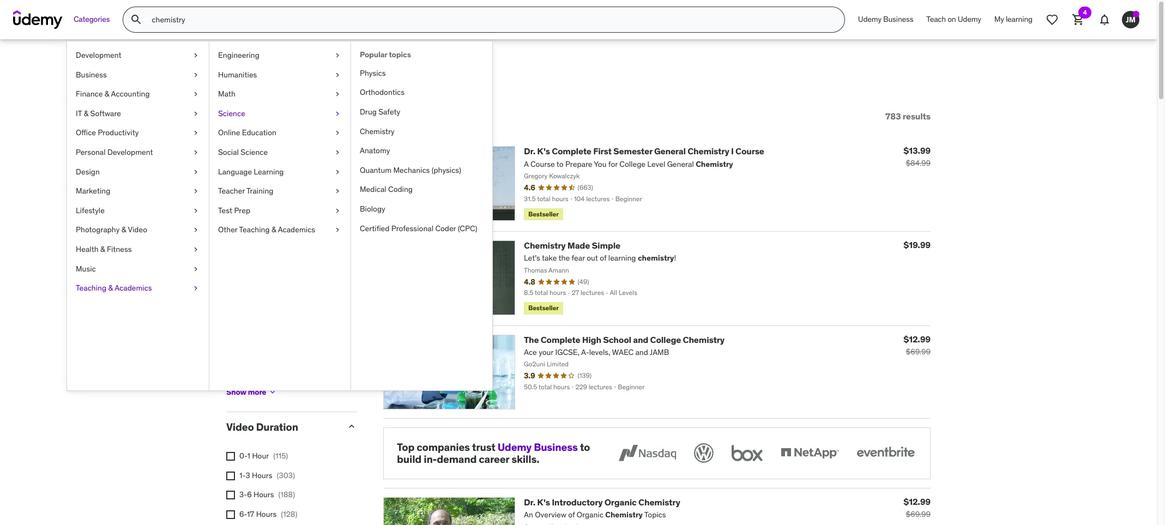 Task type: vqa. For each thing, say whether or not it's contained in the screenshot.
you
no



Task type: locate. For each thing, give the bounding box(es) containing it.
small image
[[346, 277, 357, 288], [346, 421, 357, 432]]

dr.
[[524, 146, 535, 157], [524, 497, 535, 508]]

accounting
[[111, 89, 150, 99]]

1 horizontal spatial small image
[[346, 156, 357, 167]]

0 vertical spatial $12.99
[[904, 333, 931, 344]]

0 horizontal spatial results
[[261, 64, 318, 87]]

xsmall image
[[191, 128, 200, 138], [191, 186, 200, 197], [333, 186, 342, 197], [191, 205, 200, 216], [333, 205, 342, 216], [191, 225, 200, 236], [333, 225, 342, 236], [191, 244, 200, 255], [191, 283, 200, 294], [226, 452, 235, 461], [226, 510, 235, 519]]

social
[[218, 147, 239, 157]]

xsmall image inside finance & accounting link
[[191, 89, 200, 100]]

1 vertical spatial development
[[107, 147, 153, 157]]

1 $12.99 $69.99 from the top
[[904, 333, 931, 356]]

0 horizontal spatial video
[[128, 225, 147, 235]]

certified
[[360, 223, 389, 233]]

xsmall image for math
[[333, 89, 342, 100]]

xsmall image for development
[[191, 50, 200, 61]]

xsmall image inside teacher training link
[[333, 186, 342, 197]]

udemy
[[858, 14, 882, 24], [958, 14, 981, 24], [498, 440, 532, 453]]

0 vertical spatial udemy business link
[[852, 7, 920, 33]]

chemistry up anatomy at the left
[[360, 126, 395, 136]]

xsmall image for photography & video
[[191, 225, 200, 236]]

xsmall image for business
[[191, 70, 200, 80]]

0 vertical spatial $69.99
[[906, 347, 931, 356]]

3-
[[239, 490, 247, 500]]

dr. k's introductory organic chemistry
[[524, 497, 680, 508]]

and
[[633, 334, 648, 345]]

development down office productivity link
[[107, 147, 153, 157]]

business up finance
[[76, 70, 107, 79]]

training
[[246, 186, 273, 196]]

filter button
[[226, 99, 275, 133]]

1 horizontal spatial business
[[534, 440, 578, 453]]

categories button
[[67, 7, 116, 33]]

companies
[[417, 440, 470, 453]]

& for academics
[[108, 283, 113, 293]]

1 horizontal spatial udemy business link
[[852, 7, 920, 33]]

teaching down music
[[76, 283, 106, 293]]

first
[[593, 146, 612, 157]]

results for 783 results for "chemistry"
[[261, 64, 318, 87]]

783 for 783 results for "chemistry"
[[226, 64, 257, 87]]

science up language learning
[[241, 147, 268, 157]]

xsmall image inside the show more button
[[268, 388, 277, 397]]

business link
[[67, 65, 209, 85]]

xsmall image for health & fitness
[[191, 244, 200, 255]]

xsmall image inside "engineering" link
[[333, 50, 342, 61]]

nasdaq image
[[616, 441, 679, 465]]

1 vertical spatial $69.99
[[906, 509, 931, 519]]

0 vertical spatial business
[[883, 14, 913, 24]]

xsmall image for online education
[[333, 128, 342, 138]]

mechanics
[[393, 165, 430, 175]]

xsmall image inside personal development "link"
[[191, 147, 200, 158]]

science
[[218, 108, 245, 118], [241, 147, 268, 157]]

& left up
[[292, 224, 297, 234]]

hours right 17
[[256, 509, 277, 519]]

k's for introductory
[[537, 497, 550, 508]]

udemy business
[[858, 14, 913, 24]]

0 vertical spatial complete
[[552, 146, 591, 157]]

6-17 hours (128)
[[239, 509, 297, 519]]

to build in-demand career skills.
[[397, 440, 590, 466]]

chemistry made simple link
[[524, 240, 620, 251]]

xsmall image inside language learning link
[[333, 167, 342, 177]]

chemistry inside science element
[[360, 126, 395, 136]]

personal development link
[[67, 143, 209, 162]]

complete right the
[[541, 334, 580, 345]]

on
[[948, 14, 956, 24]]

video up "0-"
[[226, 421, 254, 434]]

1 vertical spatial complete
[[541, 334, 580, 345]]

xsmall image inside 'humanities' 'link'
[[333, 70, 342, 80]]

introductory
[[552, 497, 603, 508]]

business left teach at top
[[883, 14, 913, 24]]

udemy image
[[13, 10, 63, 29]]

783 results status
[[886, 111, 931, 122]]

& right it
[[84, 108, 88, 118]]

1 vertical spatial small image
[[346, 421, 357, 432]]

software
[[90, 108, 121, 118]]

show more
[[226, 387, 266, 397]]

productivity
[[98, 128, 139, 138]]

it & software link
[[67, 104, 209, 123]]

results inside status
[[903, 111, 931, 121]]

results up science link
[[261, 64, 318, 87]]

xsmall image inside design link
[[191, 167, 200, 177]]

0 vertical spatial small image
[[233, 111, 244, 122]]

biology link
[[351, 200, 492, 219]]

1 $12.99 from the top
[[904, 333, 931, 344]]

xsmall image inside online education link
[[333, 128, 342, 138]]

0 horizontal spatial udemy business link
[[498, 440, 578, 453]]

1 k's from the top
[[537, 146, 550, 157]]

results up $13.99
[[903, 111, 931, 121]]

xsmall image inside 'social science' link
[[333, 147, 342, 158]]

2 dr. from the top
[[524, 497, 535, 508]]

complete left first
[[552, 146, 591, 157]]

the complete high school and college chemistry link
[[524, 334, 725, 345]]

video duration button
[[226, 421, 337, 434]]

k's
[[537, 146, 550, 157], [537, 497, 550, 508]]

xsmall image for humanities
[[333, 70, 342, 80]]

0 horizontal spatial business
[[76, 70, 107, 79]]

0 vertical spatial video
[[128, 225, 147, 235]]

1 vertical spatial small image
[[346, 156, 357, 167]]

photography
[[76, 225, 120, 235]]

xsmall image inside the lifestyle link
[[191, 205, 200, 216]]

0 vertical spatial 783
[[226, 64, 257, 87]]

0 horizontal spatial 783
[[226, 64, 257, 87]]

professional
[[391, 223, 433, 233]]

science up online
[[218, 108, 245, 118]]

xsmall image inside business link
[[191, 70, 200, 80]]

2 $12.99 $69.99 from the top
[[904, 496, 931, 519]]

jm link
[[1118, 7, 1144, 33]]

xsmall image for teacher training
[[333, 186, 342, 197]]

& up fitness
[[121, 225, 126, 235]]

1 horizontal spatial 783
[[886, 111, 901, 121]]

& down music link
[[108, 283, 113, 293]]

small image left "filter"
[[233, 111, 244, 122]]

6
[[247, 490, 252, 500]]

0 horizontal spatial teaching
[[76, 283, 106, 293]]

dr. k's introductory organic chemistry link
[[524, 497, 680, 508]]

0 vertical spatial dr.
[[524, 146, 535, 157]]

quantum mechanics (physics) link
[[351, 161, 492, 180]]

0 horizontal spatial small image
[[233, 111, 244, 122]]

finance & accounting
[[76, 89, 150, 99]]

for
[[322, 64, 345, 87]]

2 $12.99 from the top
[[904, 496, 931, 507]]

1 vertical spatial hours
[[254, 490, 274, 500]]

results
[[261, 64, 318, 87], [903, 111, 931, 121]]

xsmall image for office productivity
[[191, 128, 200, 138]]

0 vertical spatial $12.99 $69.99
[[904, 333, 931, 356]]

783 inside status
[[886, 111, 901, 121]]

photography & video
[[76, 225, 147, 235]]

chemistry made simple
[[524, 240, 620, 251]]

xsmall image for social science
[[333, 147, 342, 158]]

college
[[650, 334, 681, 345]]

0 vertical spatial hours
[[252, 470, 272, 480]]

1 vertical spatial $12.99 $69.99
[[904, 496, 931, 519]]

development down categories dropdown button
[[76, 50, 121, 60]]

udemy business link left teach at top
[[852, 7, 920, 33]]

quantum
[[360, 165, 392, 175]]

notifications image
[[1098, 13, 1111, 26]]

learning
[[254, 167, 284, 176]]

0 vertical spatial science
[[218, 108, 245, 118]]

dr. for dr. k's introductory organic chemistry
[[524, 497, 535, 508]]

small image
[[233, 111, 244, 122], [346, 156, 357, 167]]

hour
[[252, 451, 269, 461]]

2 vertical spatial hours
[[256, 509, 277, 519]]

small image inside filter button
[[233, 111, 244, 122]]

xsmall image inside science link
[[333, 108, 342, 119]]

i
[[731, 146, 734, 157]]

chemistry left made
[[524, 240, 566, 251]]

1 horizontal spatial results
[[903, 111, 931, 121]]

humanities link
[[209, 65, 351, 85]]

$69.99 for the complete high school and college chemistry
[[906, 347, 931, 356]]

teaching down prep
[[239, 225, 270, 235]]

demand
[[437, 453, 477, 466]]

0 vertical spatial academics
[[278, 225, 315, 235]]

teacher
[[218, 186, 245, 196]]

1 vertical spatial dr.
[[524, 497, 535, 508]]

xsmall image for marketing
[[191, 186, 200, 197]]

&
[[105, 89, 109, 99], [84, 108, 88, 118], [292, 224, 297, 234], [121, 225, 126, 235], [272, 225, 276, 235], [100, 244, 105, 254], [108, 283, 113, 293]]

xsmall image for teaching & academics
[[191, 283, 200, 294]]

xsmall image inside the health & fitness link
[[191, 244, 200, 255]]

xsmall image inside marketing link
[[191, 186, 200, 197]]

jm
[[1126, 14, 1136, 24]]

0 vertical spatial small image
[[346, 277, 357, 288]]

trust
[[472, 440, 495, 453]]

$19.99
[[904, 239, 931, 250]]

you have alerts image
[[1133, 11, 1140, 17]]

2 vertical spatial business
[[534, 440, 578, 453]]

video down the lifestyle link
[[128, 225, 147, 235]]

1 vertical spatial business
[[76, 70, 107, 79]]

to
[[580, 440, 590, 453]]

2 horizontal spatial business
[[883, 14, 913, 24]]

xsmall image inside office productivity link
[[191, 128, 200, 138]]

1 vertical spatial udemy business link
[[498, 440, 578, 453]]

xsmall image inside photography & video link
[[191, 225, 200, 236]]

semester
[[613, 146, 652, 157]]

1 horizontal spatial video
[[226, 421, 254, 434]]

& right finance
[[105, 89, 109, 99]]

eventbrite image
[[854, 441, 917, 465]]

783
[[226, 64, 257, 87], [886, 111, 901, 121]]

0 vertical spatial k's
[[537, 146, 550, 157]]

xsmall image inside the math link
[[333, 89, 342, 100]]

hours for 1-3 hours
[[252, 470, 272, 480]]

1 vertical spatial 783
[[886, 111, 901, 121]]

1 vertical spatial teaching
[[76, 283, 106, 293]]

udemy business link left "to"
[[498, 440, 578, 453]]

3
[[246, 470, 250, 480]]

medical coding
[[360, 184, 413, 194]]

music link
[[67, 259, 209, 279]]

top
[[397, 440, 414, 453]]

$12.99 $69.99 for dr. k's introductory organic chemistry
[[904, 496, 931, 519]]

hours right 3
[[252, 470, 272, 480]]

hours right 6 at the left bottom of page
[[254, 490, 274, 500]]

the
[[524, 334, 539, 345]]

my
[[994, 14, 1004, 24]]

& for accounting
[[105, 89, 109, 99]]

engineering
[[218, 50, 259, 60]]

0 vertical spatial results
[[261, 64, 318, 87]]

science element
[[351, 41, 492, 390]]

1 vertical spatial k's
[[537, 497, 550, 508]]

engineering link
[[209, 46, 351, 65]]

1 vertical spatial academics
[[115, 283, 152, 293]]

volkswagen image
[[692, 441, 716, 465]]

medical coding link
[[351, 180, 492, 200]]

1 $69.99 from the top
[[906, 347, 931, 356]]

xsmall image
[[191, 50, 200, 61], [333, 50, 342, 61], [191, 70, 200, 80], [333, 70, 342, 80], [191, 89, 200, 100], [333, 89, 342, 100], [191, 108, 200, 119], [333, 108, 342, 119], [333, 128, 342, 138], [191, 147, 200, 158], [333, 147, 342, 158], [191, 167, 200, 177], [333, 167, 342, 177], [191, 264, 200, 274], [226, 308, 235, 316], [226, 327, 235, 336], [226, 347, 235, 355], [226, 366, 235, 375], [268, 388, 277, 397], [226, 471, 235, 480], [226, 491, 235, 500]]

business left "to"
[[534, 440, 578, 453]]

2 $69.99 from the top
[[906, 509, 931, 519]]

1 dr. from the top
[[524, 146, 535, 157]]

hours for 3-6 hours
[[254, 490, 274, 500]]

xsmall image inside it & software "link"
[[191, 108, 200, 119]]

shopping cart with 4 items image
[[1072, 13, 1085, 26]]

small image left quantum
[[346, 156, 357, 167]]

other teaching & academics
[[218, 225, 315, 235]]

xsmall image inside development link
[[191, 50, 200, 61]]

xsmall image inside music link
[[191, 264, 200, 274]]

(115)
[[273, 451, 288, 461]]

1 horizontal spatial teaching
[[239, 225, 270, 235]]

1 small image from the top
[[346, 277, 357, 288]]

1 vertical spatial results
[[903, 111, 931, 121]]

1 vertical spatial video
[[226, 421, 254, 434]]

783 results for "chemistry"
[[226, 64, 448, 87]]

$69.99
[[906, 347, 931, 356], [906, 509, 931, 519]]

6-
[[239, 509, 247, 519]]

$13.99
[[904, 145, 931, 156]]

wishlist image
[[1046, 13, 1059, 26]]

categories
[[74, 14, 110, 24]]

xsmall image inside test prep link
[[333, 205, 342, 216]]

education
[[242, 128, 276, 138]]

chemistry right college on the right bottom of page
[[683, 334, 725, 345]]

netapp image
[[779, 441, 841, 465]]

2 k's from the top
[[537, 497, 550, 508]]

& inside "link"
[[84, 108, 88, 118]]

drug
[[360, 107, 377, 117]]

xsmall image inside other teaching & academics link
[[333, 225, 342, 236]]

& right the health
[[100, 244, 105, 254]]

1 vertical spatial $12.99
[[904, 496, 931, 507]]

& for fitness
[[100, 244, 105, 254]]

(188)
[[278, 490, 295, 500]]

popular topics
[[360, 50, 411, 59]]

teach on udemy
[[927, 14, 981, 24]]

$13.99 $84.99
[[904, 145, 931, 168]]

teaching & academics
[[76, 283, 152, 293]]

academics
[[278, 225, 315, 235], [115, 283, 152, 293]]

xsmall image inside teaching & academics link
[[191, 283, 200, 294]]



Task type: describe. For each thing, give the bounding box(es) containing it.
xsmall image for other teaching & academics
[[333, 225, 342, 236]]

test prep link
[[209, 201, 351, 220]]

my learning link
[[988, 7, 1039, 33]]

0 horizontal spatial academics
[[115, 283, 152, 293]]

0-1 hour (115)
[[239, 451, 288, 461]]

1 horizontal spatial academics
[[278, 225, 315, 235]]

dr. for dr. k's complete first semester general chemistry i course
[[524, 146, 535, 157]]

prep
[[234, 205, 250, 215]]

xsmall image for music
[[191, 264, 200, 274]]

course
[[736, 146, 764, 157]]

hours for 6-17 hours
[[256, 509, 277, 519]]

teacher training
[[218, 186, 273, 196]]

& for up
[[292, 224, 297, 234]]

k's for complete
[[537, 146, 550, 157]]

0-
[[239, 451, 247, 461]]

xsmall image for lifestyle
[[191, 205, 200, 216]]

online education link
[[209, 123, 351, 143]]

(541)
[[312, 224, 328, 234]]

development link
[[67, 46, 209, 65]]

certified professional coder (cpc) link
[[351, 219, 492, 238]]

language
[[218, 167, 252, 176]]

language learning link
[[209, 162, 351, 182]]

made
[[568, 240, 590, 251]]

xsmall image for engineering
[[333, 50, 342, 61]]

xsmall image for personal development
[[191, 147, 200, 158]]

up
[[299, 224, 307, 234]]

dr. k's complete first semester general chemistry i course
[[524, 146, 764, 157]]

submit search image
[[130, 13, 143, 26]]

biology
[[360, 204, 385, 214]]

17
[[247, 509, 254, 519]]

online education
[[218, 128, 276, 138]]

popular
[[360, 50, 387, 59]]

"chemistry"
[[349, 64, 448, 87]]

xsmall image for test prep
[[333, 205, 342, 216]]

chemistry right organic
[[639, 497, 680, 508]]

language learning
[[218, 167, 284, 176]]

chemistry link
[[351, 122, 492, 141]]

(physics)
[[432, 165, 461, 175]]

0 horizontal spatial udemy
[[498, 440, 532, 453]]

xsmall image for show more
[[268, 388, 277, 397]]

drug safety
[[360, 107, 400, 117]]

top companies trust udemy business
[[397, 440, 578, 453]]

office productivity link
[[67, 123, 209, 143]]

& left 3.5
[[272, 225, 276, 235]]

xsmall image for finance & accounting
[[191, 89, 200, 100]]

in-
[[424, 453, 437, 466]]

math link
[[209, 85, 351, 104]]

Search for anything text field
[[150, 10, 831, 29]]

português
[[239, 384, 275, 394]]

1 horizontal spatial udemy
[[858, 14, 882, 24]]

orthodontics
[[360, 87, 405, 97]]

development inside "link"
[[107, 147, 153, 157]]

it
[[76, 108, 82, 118]]

health & fitness
[[76, 244, 132, 254]]

$12.99 for the complete high school and college chemistry
[[904, 333, 931, 344]]

lifestyle link
[[67, 201, 209, 220]]

marketing link
[[67, 182, 209, 201]]

build
[[397, 453, 422, 466]]

teacher training link
[[209, 182, 351, 201]]

2 small image from the top
[[346, 421, 357, 432]]

4
[[1083, 8, 1087, 16]]

783 results
[[886, 111, 931, 121]]

xsmall image for design
[[191, 167, 200, 177]]

1
[[247, 451, 250, 461]]

physics
[[360, 68, 386, 78]]

skills.
[[512, 453, 539, 466]]

other
[[218, 225, 237, 235]]

office
[[76, 128, 96, 138]]

dr. k's complete first semester general chemistry i course link
[[524, 146, 764, 157]]

& for software
[[84, 108, 88, 118]]

& for video
[[121, 225, 126, 235]]

$12.99 $69.99 for the complete high school and college chemistry
[[904, 333, 931, 356]]

school
[[603, 334, 631, 345]]

xsmall image for it & software
[[191, 108, 200, 119]]

design link
[[67, 162, 209, 182]]

$69.99 for dr. k's introductory organic chemistry
[[906, 509, 931, 519]]

chemistry left i
[[688, 146, 729, 157]]

science link
[[209, 104, 351, 123]]

lifestyle
[[76, 205, 105, 215]]

teaching & academics link
[[67, 279, 209, 298]]

results for 783 results
[[903, 111, 931, 121]]

1-3 hours (303)
[[239, 470, 295, 480]]

test prep
[[218, 205, 250, 215]]

anatomy link
[[351, 141, 492, 161]]

2 horizontal spatial udemy
[[958, 14, 981, 24]]

(128)
[[281, 509, 297, 519]]

box image
[[729, 441, 766, 465]]

test
[[218, 205, 232, 215]]

high
[[582, 334, 601, 345]]

drug safety link
[[351, 102, 492, 122]]

1 vertical spatial science
[[241, 147, 268, 157]]

personal
[[76, 147, 106, 157]]

0 vertical spatial development
[[76, 50, 121, 60]]

organic
[[605, 497, 637, 508]]

3.5 & up (541)
[[280, 224, 328, 234]]

design
[[76, 167, 100, 176]]

xsmall image for language learning
[[333, 167, 342, 177]]

simple
[[592, 240, 620, 251]]

social science link
[[209, 143, 351, 162]]

teach
[[927, 14, 946, 24]]

math
[[218, 89, 235, 99]]

humanities
[[218, 70, 257, 79]]

career
[[479, 453, 509, 466]]

orthodontics link
[[351, 83, 492, 102]]

xsmall image for science
[[333, 108, 342, 119]]

$12.99 for dr. k's introductory organic chemistry
[[904, 496, 931, 507]]

783 for 783 results
[[886, 111, 901, 121]]

safety
[[378, 107, 400, 117]]

0 vertical spatial teaching
[[239, 225, 270, 235]]

topics
[[389, 50, 411, 59]]

learning
[[1006, 14, 1033, 24]]

certified professional coder (cpc)
[[360, 223, 477, 233]]

more
[[248, 387, 266, 397]]



